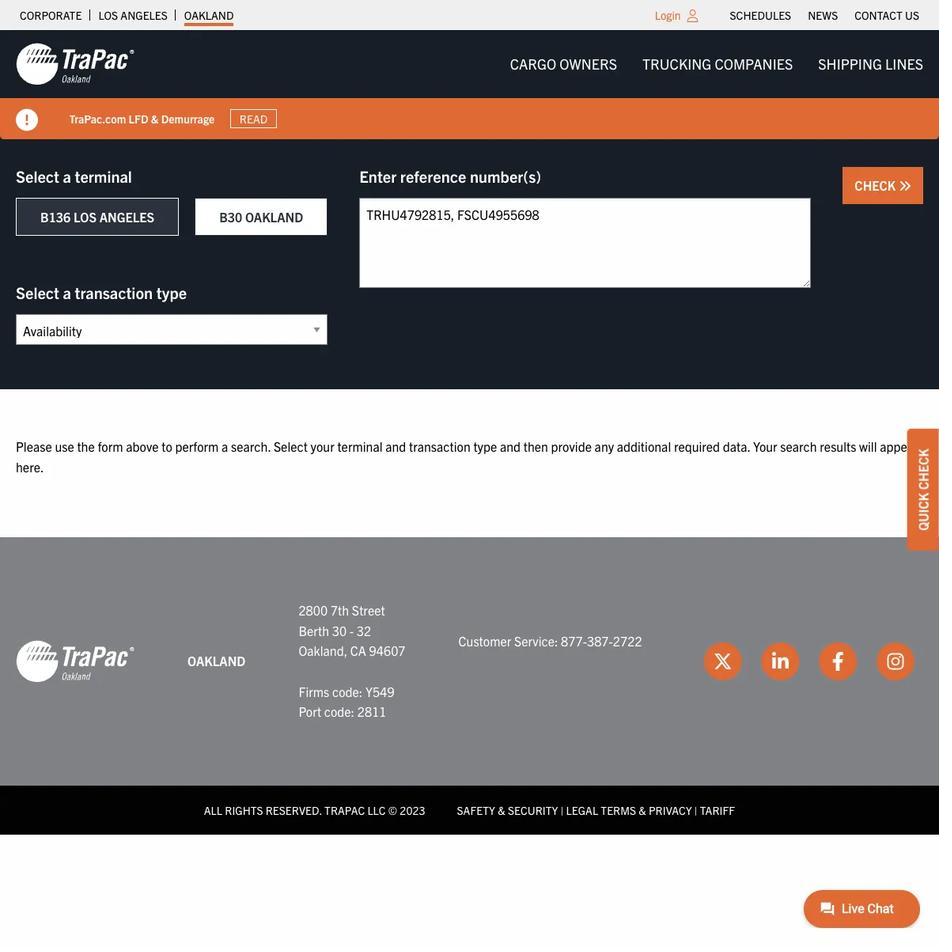 Task type: locate. For each thing, give the bounding box(es) containing it.
shipping lines link
[[806, 48, 936, 80]]

menu bar containing schedules
[[722, 4, 928, 26]]

contact
[[855, 8, 903, 22]]

menu bar
[[722, 4, 928, 26], [498, 48, 936, 80]]

b30
[[219, 209, 242, 225]]

a for terminal
[[63, 166, 71, 186]]

rights
[[225, 803, 263, 817]]

a left search. at the left of the page
[[222, 438, 228, 454]]

1 vertical spatial terminal
[[337, 438, 383, 454]]

code:
[[332, 683, 363, 699], [324, 704, 355, 720]]

1 horizontal spatial check
[[916, 448, 932, 490]]

oakland
[[184, 8, 234, 22], [245, 209, 303, 225], [188, 653, 246, 669]]

1 horizontal spatial &
[[498, 803, 505, 817]]

contact us link
[[855, 4, 920, 26]]

a up the b136
[[63, 166, 71, 186]]

1 vertical spatial oakland image
[[16, 639, 135, 684]]

los
[[98, 8, 118, 22], [74, 209, 97, 225]]

your
[[311, 438, 335, 454]]

2 oakland image from the top
[[16, 639, 135, 684]]

1 horizontal spatial los
[[98, 8, 118, 22]]

1 vertical spatial code:
[[324, 704, 355, 720]]

code: right port
[[324, 704, 355, 720]]

companies
[[715, 55, 793, 73]]

legal terms & privacy link
[[566, 803, 692, 817]]

& right lfd
[[151, 111, 159, 126]]

| left tariff
[[695, 803, 698, 817]]

y549
[[366, 683, 395, 699]]

1 vertical spatial los
[[74, 209, 97, 225]]

0 vertical spatial type
[[156, 283, 187, 302]]

required
[[674, 438, 720, 454]]

trucking companies link
[[630, 48, 806, 80]]

&
[[151, 111, 159, 126], [498, 803, 505, 817], [639, 803, 646, 817]]

2811
[[358, 704, 387, 720]]

trapac.com
[[70, 111, 126, 126]]

trucking companies
[[643, 55, 793, 73]]

0 vertical spatial oakland image
[[16, 42, 135, 86]]

0 vertical spatial terminal
[[75, 166, 132, 186]]

1 horizontal spatial transaction
[[409, 438, 471, 454]]

select for select a transaction type
[[16, 283, 59, 302]]

los right the b136
[[74, 209, 97, 225]]

1 vertical spatial check
[[916, 448, 932, 490]]

0 vertical spatial angeles
[[121, 8, 168, 22]]

select down the b136
[[16, 283, 59, 302]]

0 vertical spatial menu bar
[[722, 4, 928, 26]]

select for select a terminal
[[16, 166, 59, 186]]

Enter reference number(s) text field
[[360, 198, 812, 288]]

your
[[754, 438, 778, 454]]

menu bar up the shipping at the top right
[[722, 4, 928, 26]]

2 vertical spatial select
[[274, 438, 308, 454]]

0 horizontal spatial and
[[386, 438, 406, 454]]

angeles
[[121, 8, 168, 22], [99, 209, 154, 225]]

0 horizontal spatial |
[[561, 803, 564, 817]]

type
[[156, 283, 187, 302], [474, 438, 497, 454]]

b136
[[40, 209, 71, 225]]

port
[[299, 704, 321, 720]]

number(s)
[[470, 166, 541, 186]]

angeles left oakland link
[[121, 8, 168, 22]]

0 horizontal spatial transaction
[[75, 283, 153, 302]]

safety & security link
[[457, 803, 558, 817]]

2 vertical spatial oakland
[[188, 653, 246, 669]]

results
[[820, 438, 857, 454]]

oakland image inside footer
[[16, 639, 135, 684]]

1 vertical spatial type
[[474, 438, 497, 454]]

select
[[16, 166, 59, 186], [16, 283, 59, 302], [274, 438, 308, 454]]

1 vertical spatial transaction
[[409, 438, 471, 454]]

2 and from the left
[[500, 438, 521, 454]]

news link
[[808, 4, 838, 26]]

angeles down select a terminal
[[99, 209, 154, 225]]

0 vertical spatial a
[[63, 166, 71, 186]]

and left then at the right of the page
[[500, 438, 521, 454]]

0 horizontal spatial terminal
[[75, 166, 132, 186]]

and right your
[[386, 438, 406, 454]]

a inside please use the form above to perform a search. select your terminal and transaction type and then provide any additional required data. your search results will appear here. quick check
[[222, 438, 228, 454]]

corporate link
[[20, 4, 82, 26]]

terminal up b136 los angeles
[[75, 166, 132, 186]]

solid image
[[16, 109, 38, 131]]

2023
[[400, 803, 425, 817]]

enter reference number(s)
[[360, 166, 541, 186]]

1 vertical spatial select
[[16, 283, 59, 302]]

llc
[[368, 803, 386, 817]]

1 vertical spatial menu bar
[[498, 48, 936, 80]]

1 vertical spatial a
[[63, 283, 71, 302]]

|
[[561, 803, 564, 817], [695, 803, 698, 817]]

a
[[63, 166, 71, 186], [63, 283, 71, 302], [222, 438, 228, 454]]

0 vertical spatial select
[[16, 166, 59, 186]]

| left legal on the bottom
[[561, 803, 564, 817]]

security
[[508, 803, 558, 817]]

1 horizontal spatial terminal
[[337, 438, 383, 454]]

service:
[[514, 633, 558, 649]]

transaction
[[75, 283, 153, 302], [409, 438, 471, 454]]

check
[[855, 177, 899, 193], [916, 448, 932, 490]]

los right corporate link
[[98, 8, 118, 22]]

banner
[[0, 30, 939, 139]]

trapac
[[325, 803, 365, 817]]

quick
[[916, 492, 932, 531]]

1 horizontal spatial and
[[500, 438, 521, 454]]

shipping lines
[[819, 55, 924, 73]]

login
[[655, 8, 681, 22]]

perform
[[175, 438, 219, 454]]

select left your
[[274, 438, 308, 454]]

demurrage
[[162, 111, 215, 126]]

2 vertical spatial a
[[222, 438, 228, 454]]

0 horizontal spatial &
[[151, 111, 159, 126]]

oakland image
[[16, 42, 135, 86], [16, 639, 135, 684]]

& right safety
[[498, 803, 505, 817]]

firms code:  y549 port code:  2811
[[299, 683, 395, 720]]

0 horizontal spatial los
[[74, 209, 97, 225]]

then
[[524, 438, 548, 454]]

los angeles link
[[98, 4, 168, 26]]

and
[[386, 438, 406, 454], [500, 438, 521, 454]]

1 horizontal spatial type
[[474, 438, 497, 454]]

1 horizontal spatial |
[[695, 803, 698, 817]]

select up the b136
[[16, 166, 59, 186]]

0 horizontal spatial check
[[855, 177, 899, 193]]

2 horizontal spatial &
[[639, 803, 646, 817]]

select inside please use the form above to perform a search. select your terminal and transaction type and then provide any additional required data. your search results will appear here. quick check
[[274, 438, 308, 454]]

terminal
[[75, 166, 132, 186], [337, 438, 383, 454]]

code: up 2811
[[332, 683, 363, 699]]

form
[[98, 438, 123, 454]]

safety
[[457, 803, 495, 817]]

oakland,
[[299, 643, 348, 659]]

safety & security | legal terms & privacy | tariff
[[457, 803, 735, 817]]

terminal right your
[[337, 438, 383, 454]]

menu bar down the 'light' 'icon'
[[498, 48, 936, 80]]

& right terms
[[639, 803, 646, 817]]

b30 oakland
[[219, 209, 303, 225]]

banner containing cargo owners
[[0, 30, 939, 139]]

select a terminal
[[16, 166, 132, 186]]

customer
[[459, 633, 512, 649]]

a down the b136
[[63, 283, 71, 302]]

above
[[126, 438, 159, 454]]

footer
[[0, 538, 939, 835]]

0 vertical spatial check
[[855, 177, 899, 193]]

1 oakland image from the top
[[16, 42, 135, 86]]

search.
[[231, 438, 271, 454]]

0 vertical spatial oakland
[[184, 8, 234, 22]]

menu bar containing cargo owners
[[498, 48, 936, 80]]

enter
[[360, 166, 397, 186]]



Task type: vqa. For each thing, say whether or not it's contained in the screenshot.
the & corresponding to 20RF
no



Task type: describe. For each thing, give the bounding box(es) containing it.
owners
[[560, 55, 617, 73]]

shipping
[[819, 55, 882, 73]]

1 vertical spatial oakland
[[245, 209, 303, 225]]

street
[[352, 602, 385, 618]]

berth
[[299, 623, 329, 639]]

select a transaction type
[[16, 283, 187, 302]]

94607
[[369, 643, 406, 659]]

reference
[[400, 166, 466, 186]]

all rights reserved. trapac llc © 2023
[[204, 803, 425, 817]]

please use the form above to perform a search. select your terminal and transaction type and then provide any additional required data. your search results will appear here. quick check
[[16, 438, 932, 531]]

0 vertical spatial los
[[98, 8, 118, 22]]

schedules
[[730, 8, 792, 22]]

7th
[[331, 602, 349, 618]]

reserved.
[[266, 803, 322, 817]]

light image
[[687, 9, 698, 22]]

transaction inside please use the form above to perform a search. select your terminal and transaction type and then provide any additional required data. your search results will appear here. quick check
[[409, 438, 471, 454]]

customer service: 877-387-2722
[[459, 633, 642, 649]]

use
[[55, 438, 74, 454]]

angeles inside los angeles link
[[121, 8, 168, 22]]

los angeles
[[98, 8, 168, 22]]

all
[[204, 803, 222, 817]]

0 vertical spatial transaction
[[75, 283, 153, 302]]

will
[[860, 438, 877, 454]]

oakland link
[[184, 4, 234, 26]]

387-
[[587, 633, 613, 649]]

search
[[781, 438, 817, 454]]

check button
[[843, 167, 924, 204]]

appear
[[880, 438, 918, 454]]

provide
[[551, 438, 592, 454]]

firms
[[299, 683, 329, 699]]

us
[[905, 8, 920, 22]]

check inside button
[[855, 177, 899, 193]]

type inside please use the form above to perform a search. select your terminal and transaction type and then provide any additional required data. your search results will appear here. quick check
[[474, 438, 497, 454]]

cargo
[[510, 55, 557, 73]]

read
[[240, 112, 268, 126]]

read link
[[231, 109, 277, 128]]

to
[[162, 438, 172, 454]]

any
[[595, 438, 614, 454]]

0 vertical spatial code:
[[332, 683, 363, 699]]

additional
[[617, 438, 671, 454]]

news
[[808, 8, 838, 22]]

32
[[357, 623, 371, 639]]

quick check link
[[908, 429, 939, 550]]

ca
[[350, 643, 366, 659]]

footer containing 2800 7th street
[[0, 538, 939, 835]]

1 | from the left
[[561, 803, 564, 817]]

lfd
[[129, 111, 149, 126]]

877-
[[561, 633, 587, 649]]

data.
[[723, 438, 751, 454]]

corporate
[[20, 8, 82, 22]]

oakland image for banner containing cargo owners
[[16, 42, 135, 86]]

2800 7th street berth 30 - 32 oakland, ca 94607
[[299, 602, 406, 659]]

trucking
[[643, 55, 712, 73]]

tariff
[[700, 803, 735, 817]]

2722
[[613, 633, 642, 649]]

here.
[[16, 459, 44, 475]]

oakland image for footer containing 2800 7th street
[[16, 639, 135, 684]]

terminal inside please use the form above to perform a search. select your terminal and transaction type and then provide any additional required data. your search results will appear here. quick check
[[337, 438, 383, 454]]

terms
[[601, 803, 636, 817]]

cargo owners link
[[498, 48, 630, 80]]

b136 los angeles
[[40, 209, 154, 225]]

login link
[[655, 8, 681, 22]]

-
[[350, 623, 354, 639]]

2800
[[299, 602, 328, 618]]

check inside please use the form above to perform a search. select your terminal and transaction type and then provide any additional required data. your search results will appear here. quick check
[[916, 448, 932, 490]]

tariff link
[[700, 803, 735, 817]]

2 | from the left
[[695, 803, 698, 817]]

30
[[332, 623, 347, 639]]

schedules link
[[730, 4, 792, 26]]

legal
[[566, 803, 598, 817]]

privacy
[[649, 803, 692, 817]]

0 horizontal spatial type
[[156, 283, 187, 302]]

solid image
[[899, 180, 912, 192]]

please
[[16, 438, 52, 454]]

trapac.com lfd & demurrage
[[70, 111, 215, 126]]

oakland inside footer
[[188, 653, 246, 669]]

a for transaction
[[63, 283, 71, 302]]

1 vertical spatial angeles
[[99, 209, 154, 225]]

©
[[388, 803, 397, 817]]

contact us
[[855, 8, 920, 22]]

cargo owners
[[510, 55, 617, 73]]

1 and from the left
[[386, 438, 406, 454]]

lines
[[886, 55, 924, 73]]



